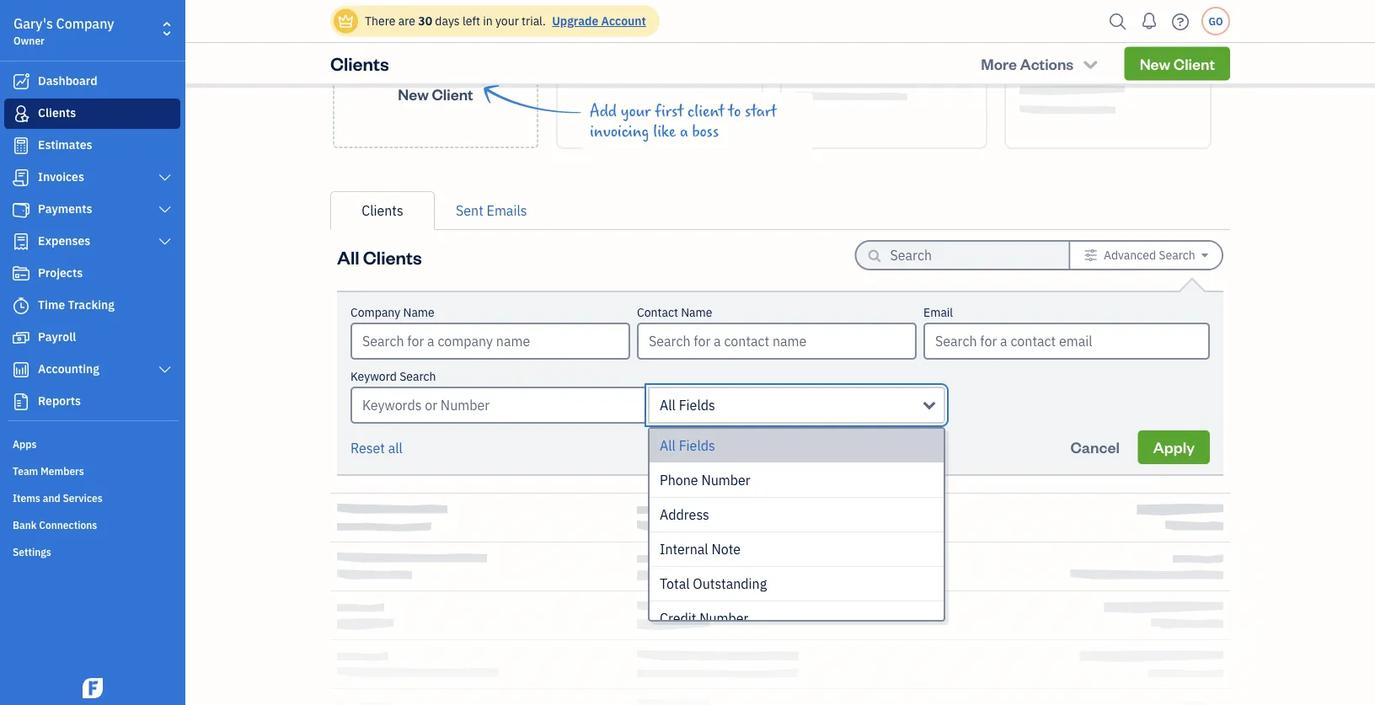Task type: describe. For each thing, give the bounding box(es) containing it.
add your first client to start invoicing like a boss
[[590, 102, 777, 141]]

all inside option
[[660, 437, 676, 455]]

your inside add your first client to start invoicing like a boss
[[621, 102, 651, 121]]

sent emails link
[[435, 191, 548, 230]]

fields inside field
[[679, 397, 716, 414]]

apply
[[1154, 438, 1195, 457]]

bank connections link
[[4, 512, 180, 537]]

company name
[[351, 305, 435, 320]]

total
[[660, 575, 690, 593]]

0 vertical spatial all
[[337, 245, 360, 269]]

reports
[[38, 393, 81, 409]]

search for keyword search
[[400, 369, 436, 384]]

chevron large down image for invoices
[[157, 171, 173, 185]]

bank connections
[[13, 518, 97, 532]]

go button
[[1202, 7, 1231, 35]]

upgrade
[[552, 13, 599, 29]]

connections
[[39, 518, 97, 532]]

there
[[365, 13, 396, 29]]

expenses link
[[4, 227, 180, 257]]

advanced search button
[[1071, 242, 1222, 269]]

advanced
[[1104, 247, 1157, 263]]

apply button
[[1139, 431, 1211, 465]]

reset all button
[[351, 438, 403, 459]]

items and services
[[13, 491, 103, 505]]

payroll link
[[4, 323, 180, 353]]

to
[[729, 102, 741, 121]]

bank
[[13, 518, 37, 532]]

sent emails
[[456, 202, 527, 220]]

in
[[483, 13, 493, 29]]

services
[[63, 491, 103, 505]]

settings
[[13, 545, 51, 559]]

money image
[[11, 330, 31, 346]]

trial.
[[522, 13, 546, 29]]

company inside gary's company owner
[[56, 15, 114, 32]]

invoices link
[[4, 163, 180, 193]]

start
[[745, 102, 777, 121]]

and
[[43, 491, 60, 505]]

internal note
[[660, 541, 741, 559]]

reset all
[[351, 440, 403, 457]]

freshbooks image
[[79, 679, 106, 699]]

more actions
[[982, 54, 1074, 73]]

address option
[[650, 498, 944, 533]]

total outstanding
[[660, 575, 767, 593]]

1 vertical spatial new client
[[398, 84, 474, 104]]

more actions button
[[966, 46, 1115, 81]]

accounting
[[38, 361, 99, 377]]

phone number
[[660, 472, 751, 489]]

there are 30 days left in your trial. upgrade account
[[365, 13, 646, 29]]

email
[[924, 305, 954, 320]]

keyword search
[[351, 369, 436, 384]]

accounting link
[[4, 355, 180, 385]]

members
[[41, 465, 84, 478]]

cancel
[[1071, 438, 1120, 457]]

0 horizontal spatial clients link
[[4, 99, 180, 129]]

all fields inside option
[[660, 437, 716, 455]]

payments link
[[4, 195, 180, 225]]

notifications image
[[1136, 4, 1163, 38]]

caretdown image
[[1202, 249, 1209, 262]]

team members
[[13, 465, 84, 478]]

projects
[[38, 265, 83, 281]]

projects link
[[4, 259, 180, 289]]

all inside field
[[660, 397, 676, 414]]

name for contact name
[[681, 305, 713, 320]]

cancel button
[[1056, 431, 1135, 465]]

1 horizontal spatial new client link
[[1125, 47, 1231, 80]]

total outstanding option
[[650, 567, 944, 602]]

gary's company owner
[[13, 15, 114, 47]]

project image
[[11, 266, 31, 282]]

estimate image
[[11, 137, 31, 154]]

advanced search
[[1104, 247, 1196, 263]]

upgrade account link
[[549, 13, 646, 29]]

are
[[399, 13, 416, 29]]

credit number
[[660, 610, 749, 628]]

time tracking link
[[4, 291, 180, 321]]

clients up all clients
[[362, 202, 404, 220]]

1 horizontal spatial clients link
[[330, 191, 435, 230]]

more
[[982, 54, 1018, 73]]

chart image
[[11, 362, 31, 379]]

team
[[13, 465, 38, 478]]

chevron large down image
[[157, 363, 173, 377]]

a
[[680, 122, 689, 141]]

chevron large down image for expenses
[[157, 235, 173, 249]]

actions
[[1021, 54, 1074, 73]]

all
[[388, 440, 403, 457]]

go
[[1209, 14, 1224, 28]]



Task type: locate. For each thing, give the bounding box(es) containing it.
1 horizontal spatial new client
[[1140, 53, 1216, 73]]

2 fields from the top
[[679, 437, 716, 455]]

search
[[1159, 247, 1196, 263], [400, 369, 436, 384]]

chevron large down image inside invoices link
[[157, 171, 173, 185]]

outstanding
[[693, 575, 767, 593]]

number right 'phone'
[[702, 472, 751, 489]]

crown image
[[337, 12, 355, 30]]

company
[[56, 15, 114, 32], [351, 305, 401, 320]]

payments
[[38, 201, 92, 217]]

go to help image
[[1168, 9, 1195, 34]]

1 vertical spatial new
[[398, 84, 429, 104]]

phone
[[660, 472, 699, 489]]

settings link
[[4, 539, 180, 564]]

keyword
[[351, 369, 397, 384]]

1 all fields from the top
[[660, 397, 716, 414]]

company down all clients
[[351, 305, 401, 320]]

clients up estimates at left
[[38, 105, 76, 121]]

All Fields field
[[648, 387, 946, 424]]

1 vertical spatial number
[[700, 610, 749, 628]]

0 horizontal spatial new client link
[[333, 9, 539, 148]]

search right keyword
[[400, 369, 436, 384]]

0 vertical spatial your
[[496, 13, 519, 29]]

1 vertical spatial all
[[660, 397, 676, 414]]

all clients
[[337, 245, 422, 269]]

emails
[[487, 202, 527, 220]]

fields
[[679, 397, 716, 414], [679, 437, 716, 455]]

Keywords or Number text field
[[351, 387, 648, 424]]

0 vertical spatial clients link
[[4, 99, 180, 129]]

clients inside main element
[[38, 105, 76, 121]]

clients link up all clients
[[330, 191, 435, 230]]

0 vertical spatial chevron large down image
[[157, 171, 173, 185]]

0 vertical spatial client
[[1174, 53, 1216, 73]]

search inside the advanced search dropdown button
[[1159, 247, 1196, 263]]

add
[[590, 102, 617, 121]]

name
[[403, 305, 435, 320], [681, 305, 713, 320]]

2 all fields from the top
[[660, 437, 716, 455]]

time
[[38, 297, 65, 313]]

clients link
[[4, 99, 180, 129], [330, 191, 435, 230]]

1 horizontal spatial search
[[1159, 247, 1196, 263]]

expense image
[[11, 234, 31, 250]]

number for credit number
[[700, 610, 749, 628]]

0 vertical spatial number
[[702, 472, 751, 489]]

1 horizontal spatial your
[[621, 102, 651, 121]]

1 vertical spatial client
[[432, 84, 474, 104]]

0 vertical spatial fields
[[679, 397, 716, 414]]

search for advanced search
[[1159, 247, 1196, 263]]

new
[[1140, 53, 1171, 73], [398, 84, 429, 104]]

Search for a company name text field
[[352, 325, 629, 358]]

name right contact
[[681, 305, 713, 320]]

1 vertical spatial fields
[[679, 437, 716, 455]]

address
[[660, 506, 710, 524]]

clients down crown icon
[[330, 51, 389, 75]]

chevron large down image up expenses link
[[157, 203, 173, 217]]

like
[[654, 122, 676, 141]]

2 vertical spatial all
[[660, 437, 676, 455]]

0 vertical spatial company
[[56, 15, 114, 32]]

new client
[[1140, 53, 1216, 73], [398, 84, 474, 104]]

1 fields from the top
[[679, 397, 716, 414]]

days
[[435, 13, 460, 29]]

client image
[[11, 105, 31, 122]]

2 name from the left
[[681, 305, 713, 320]]

1 vertical spatial all fields
[[660, 437, 716, 455]]

estimates
[[38, 137, 92, 153]]

0 vertical spatial new
[[1140, 53, 1171, 73]]

search image
[[1105, 9, 1132, 34]]

chevron large down image for payments
[[157, 203, 173, 217]]

3 chevron large down image from the top
[[157, 235, 173, 249]]

settings image
[[1085, 249, 1098, 262]]

new down notifications image
[[1140, 53, 1171, 73]]

0 vertical spatial new client
[[1140, 53, 1216, 73]]

timer image
[[11, 298, 31, 314]]

30
[[418, 13, 433, 29]]

1 name from the left
[[403, 305, 435, 320]]

Search text field
[[891, 242, 1042, 269]]

1 vertical spatial search
[[400, 369, 436, 384]]

1 chevron large down image from the top
[[157, 171, 173, 185]]

internal
[[660, 541, 709, 559]]

list box containing all fields
[[650, 429, 944, 636]]

name down all clients
[[403, 305, 435, 320]]

client down days
[[432, 84, 474, 104]]

chevrondown image
[[1081, 55, 1101, 72]]

estimates link
[[4, 131, 180, 161]]

number down outstanding
[[700, 610, 749, 628]]

0 horizontal spatial search
[[400, 369, 436, 384]]

payroll
[[38, 329, 76, 345]]

client
[[688, 102, 725, 121]]

report image
[[11, 394, 31, 411]]

0 horizontal spatial your
[[496, 13, 519, 29]]

number
[[702, 472, 751, 489], [700, 610, 749, 628]]

account
[[602, 13, 646, 29]]

clients link down dashboard "link"
[[4, 99, 180, 129]]

your right in
[[496, 13, 519, 29]]

client down go to help image
[[1174, 53, 1216, 73]]

0 horizontal spatial new
[[398, 84, 429, 104]]

1 vertical spatial clients link
[[330, 191, 435, 230]]

items
[[13, 491, 40, 505]]

reports link
[[4, 387, 180, 417]]

chevron large down image up payments link
[[157, 171, 173, 185]]

list box
[[650, 429, 944, 636]]

clients
[[330, 51, 389, 75], [38, 105, 76, 121], [362, 202, 404, 220], [363, 245, 422, 269]]

chevron large down image up projects link
[[157, 235, 173, 249]]

Search for a contact name text field
[[639, 325, 916, 358]]

apps
[[13, 438, 37, 451]]

your
[[496, 13, 519, 29], [621, 102, 651, 121]]

dashboard image
[[11, 73, 31, 90]]

gary's
[[13, 15, 53, 32]]

0 horizontal spatial new client
[[398, 84, 474, 104]]

name for company name
[[403, 305, 435, 320]]

apps link
[[4, 431, 180, 456]]

0 vertical spatial search
[[1159, 247, 1196, 263]]

search left caretdown image
[[1159, 247, 1196, 263]]

1 vertical spatial chevron large down image
[[157, 203, 173, 217]]

0 vertical spatial all fields
[[660, 397, 716, 414]]

new client down "30"
[[398, 84, 474, 104]]

company right gary's
[[56, 15, 114, 32]]

credit number option
[[650, 602, 944, 636]]

your up invoicing
[[621, 102, 651, 121]]

phone number option
[[650, 464, 944, 498]]

Search for a contact email text field
[[926, 325, 1209, 358]]

reset
[[351, 440, 385, 457]]

internal note option
[[650, 533, 944, 567]]

invoicing
[[590, 122, 650, 141]]

new client down go to help image
[[1140, 53, 1216, 73]]

number for phone number
[[702, 472, 751, 489]]

fields inside option
[[679, 437, 716, 455]]

contact name
[[637, 305, 713, 320]]

1 horizontal spatial client
[[1174, 53, 1216, 73]]

credit
[[660, 610, 697, 628]]

contact
[[637, 305, 679, 320]]

payment image
[[11, 201, 31, 218]]

2 chevron large down image from the top
[[157, 203, 173, 217]]

first
[[655, 102, 684, 121]]

note
[[712, 541, 741, 559]]

invoices
[[38, 169, 84, 185]]

dashboard
[[38, 73, 97, 89]]

1 vertical spatial company
[[351, 305, 401, 320]]

boss
[[693, 122, 719, 141]]

chevron large down image
[[157, 171, 173, 185], [157, 203, 173, 217], [157, 235, 173, 249]]

dashboard link
[[4, 67, 180, 97]]

sent
[[456, 202, 484, 220]]

clients up company name on the left
[[363, 245, 422, 269]]

2 vertical spatial chevron large down image
[[157, 235, 173, 249]]

chevron large down image inside expenses link
[[157, 235, 173, 249]]

1 vertical spatial your
[[621, 102, 651, 121]]

items and services link
[[4, 485, 180, 510]]

1 horizontal spatial company
[[351, 305, 401, 320]]

1 horizontal spatial name
[[681, 305, 713, 320]]

0 horizontal spatial client
[[432, 84, 474, 104]]

team members link
[[4, 458, 180, 483]]

time tracking
[[38, 297, 115, 313]]

main element
[[0, 0, 228, 706]]

new down are
[[398, 84, 429, 104]]

invoice image
[[11, 169, 31, 186]]

left
[[463, 13, 480, 29]]

tracking
[[68, 297, 115, 313]]

expenses
[[38, 233, 90, 249]]

all fields inside field
[[660, 397, 716, 414]]

0 horizontal spatial name
[[403, 305, 435, 320]]

all fields option
[[650, 429, 944, 464]]

owner
[[13, 34, 45, 47]]

client
[[1174, 53, 1216, 73], [432, 84, 474, 104]]

1 horizontal spatial new
[[1140, 53, 1171, 73]]

all
[[337, 245, 360, 269], [660, 397, 676, 414], [660, 437, 676, 455]]

0 horizontal spatial company
[[56, 15, 114, 32]]



Task type: vqa. For each thing, say whether or not it's contained in the screenshot.
Add
yes



